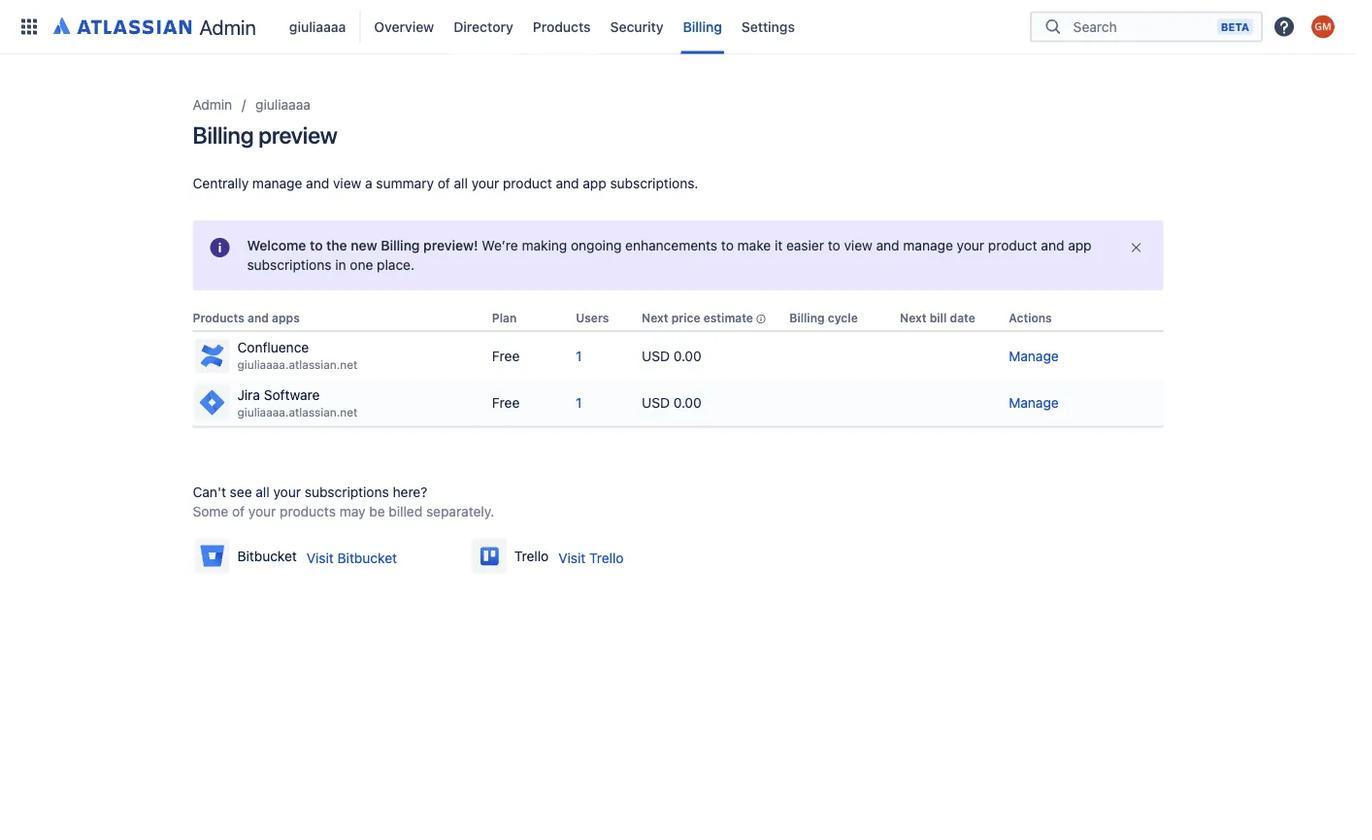 Task type: vqa. For each thing, say whether or not it's contained in the screenshot.
third Email address email field from the top
no



Task type: locate. For each thing, give the bounding box(es) containing it.
next
[[642, 311, 668, 325], [900, 311, 927, 325]]

2 manage from the top
[[1009, 394, 1059, 410]]

1 vertical spatial subscriptions
[[305, 484, 389, 500]]

atlassian image
[[53, 14, 192, 37], [53, 14, 192, 37]]

next left bill on the right top
[[900, 311, 927, 325]]

your
[[472, 175, 499, 191], [957, 237, 985, 253], [273, 484, 301, 500], [248, 503, 276, 519]]

app left subscriptions.
[[583, 175, 607, 191]]

confluence image
[[197, 340, 228, 371], [197, 340, 228, 371]]

0.00 for giuliaaaa.atlassian.net
[[674, 347, 702, 363]]

2 to from the left
[[721, 237, 734, 253]]

billed
[[389, 503, 423, 519]]

giuliaaaa.atlassian.net down confluence on the left
[[237, 358, 358, 372]]

1 vertical spatial products
[[193, 311, 244, 325]]

1 vertical spatial giuliaaaa
[[256, 97, 311, 113]]

manage inside "we're making ongoing enhancements to make it easier to view and manage your product and app subscriptions in one place."
[[903, 237, 953, 253]]

manage for software
[[1009, 394, 1059, 410]]

2 0.00 from the top
[[674, 394, 702, 410]]

1
[[576, 347, 582, 363], [576, 394, 582, 410]]

1 vertical spatial 0.00
[[674, 394, 702, 410]]

1 for giuliaaaa.atlassian.net
[[576, 347, 582, 363]]

0 vertical spatial manage
[[1009, 347, 1059, 363]]

2 usd 0.00 from the top
[[642, 394, 702, 410]]

making
[[522, 237, 567, 253]]

1 vertical spatial usd 0.00
[[642, 394, 702, 410]]

manage link for software
[[1009, 394, 1059, 410]]

subscriptions
[[247, 257, 332, 273], [305, 484, 389, 500]]

visit trello
[[559, 550, 624, 566]]

1 horizontal spatial to
[[721, 237, 734, 253]]

centrally manage and view a summary of all your product and app subscriptions.
[[193, 175, 699, 191]]

directory link
[[448, 11, 519, 42]]

0 horizontal spatial to
[[310, 237, 323, 253]]

global navigation element
[[12, 0, 1030, 54]]

0 vertical spatial giuliaaaa link
[[283, 11, 352, 42]]

1 0.00 from the top
[[674, 347, 702, 363]]

view left a
[[333, 175, 361, 191]]

product inside "we're making ongoing enhancements to make it easier to view and manage your product and app subscriptions in one place."
[[988, 237, 1038, 253]]

products left security
[[533, 18, 591, 34]]

0 vertical spatial manage
[[252, 175, 302, 191]]

settings link
[[736, 11, 801, 42]]

bitbucket
[[237, 548, 297, 564]]

in
[[335, 257, 346, 273]]

0 vertical spatial 0.00
[[674, 347, 702, 363]]

usd 0.00
[[642, 347, 702, 363], [642, 394, 702, 410]]

0 vertical spatial view
[[333, 175, 361, 191]]

1 horizontal spatial products
[[533, 18, 591, 34]]

free
[[492, 347, 520, 363], [492, 394, 520, 410]]

1 vertical spatial app
[[1068, 237, 1092, 253]]

bitbucket image
[[197, 540, 228, 572]]

products
[[533, 18, 591, 34], [193, 311, 244, 325]]

products up confluence on the left
[[193, 311, 244, 325]]

billing for billing preview
[[193, 121, 254, 149]]

estimate
[[704, 311, 753, 325]]

billing inside global navigation element
[[683, 18, 722, 34]]

1 vertical spatial free
[[492, 394, 520, 410]]

of right summary
[[438, 175, 450, 191]]

next left price
[[642, 311, 668, 325]]

1 vertical spatial 1 link
[[576, 394, 582, 410]]

1 link for software
[[576, 394, 582, 410]]

see
[[230, 484, 252, 500]]

giuliaaaa link left overview link
[[283, 11, 352, 42]]

1 next from the left
[[642, 311, 668, 325]]

0 horizontal spatial app
[[583, 175, 607, 191]]

next price estimate
[[642, 311, 753, 325]]

1 vertical spatial of
[[232, 503, 245, 519]]

1 vertical spatial all
[[256, 484, 270, 500]]

and
[[306, 175, 329, 191], [556, 175, 579, 191], [876, 237, 900, 253], [1041, 237, 1065, 253], [248, 311, 269, 325]]

manage down billing preview
[[252, 175, 302, 191]]

1 vertical spatial 1
[[576, 394, 582, 410]]

0 vertical spatial giuliaaaa.atlassian.net
[[237, 358, 358, 372]]

giuliaaaa inside global navigation element
[[289, 18, 346, 34]]

welcome
[[247, 237, 306, 253]]

view right the easier
[[844, 237, 873, 253]]

manage
[[252, 175, 302, 191], [903, 237, 953, 253]]

all right see
[[256, 484, 270, 500]]

cycle
[[828, 311, 858, 325]]

and right the easier
[[876, 237, 900, 253]]

product up "making"
[[503, 175, 552, 191]]

manage for giuliaaaa.atlassian.net
[[1009, 347, 1059, 363]]

subscriptions down "welcome"
[[247, 257, 332, 273]]

0 vertical spatial subscriptions
[[247, 257, 332, 273]]

trello image
[[474, 540, 505, 572]]

product up actions
[[988, 237, 1038, 253]]

jira software image
[[197, 387, 228, 418], [197, 387, 228, 418]]

we're making ongoing enhancements to make it easier to view and manage your product and app subscriptions in one place.
[[247, 237, 1092, 273]]

1 usd from the top
[[642, 347, 670, 363]]

app
[[583, 175, 607, 191], [1068, 237, 1092, 253]]

billing cycle
[[790, 311, 858, 325]]

0 horizontal spatial of
[[232, 503, 245, 519]]

1 manage from the top
[[1009, 347, 1059, 363]]

be
[[369, 503, 385, 519]]

0 horizontal spatial next
[[642, 311, 668, 325]]

a
[[365, 175, 373, 191]]

your up date
[[957, 237, 985, 253]]

settings
[[742, 18, 795, 34]]

apps
[[272, 311, 300, 325]]

all inside can't see all your subscriptions here? some of your products may be billed separately.
[[256, 484, 270, 500]]

0 vertical spatial manage link
[[1009, 347, 1059, 363]]

giuliaaaa up preview
[[256, 97, 311, 113]]

preview
[[259, 121, 338, 149]]

usd for giuliaaaa.atlassian.net
[[642, 347, 670, 363]]

giuliaaaa.atlassian.net down software
[[237, 405, 358, 418]]

0 horizontal spatial visit
[[307, 550, 334, 566]]

to right the easier
[[828, 237, 841, 253]]

giuliaaaa
[[289, 18, 346, 34], [256, 97, 311, 113]]

1 horizontal spatial product
[[988, 237, 1038, 253]]

to left the
[[310, 237, 323, 253]]

1 1 link from the top
[[576, 347, 582, 363]]

0 vertical spatial 1
[[576, 347, 582, 363]]

0 horizontal spatial manage
[[252, 175, 302, 191]]

giuliaaaa link up preview
[[256, 93, 311, 117]]

billing for billing cycle
[[790, 311, 825, 325]]

dismiss image
[[1129, 240, 1144, 255]]

1 horizontal spatial view
[[844, 237, 873, 253]]

2 free from the top
[[492, 394, 520, 410]]

admin link
[[47, 11, 264, 42], [193, 93, 232, 117]]

app left dismiss icon
[[1068, 237, 1092, 253]]

next for next bill date
[[900, 311, 927, 325]]

0 horizontal spatial all
[[256, 484, 270, 500]]

0 vertical spatial product
[[503, 175, 552, 191]]

subscriptions inside can't see all your subscriptions here? some of your products may be billed separately.
[[305, 484, 389, 500]]

billing for billing
[[683, 18, 722, 34]]

preview!
[[424, 237, 478, 253]]

all
[[454, 175, 468, 191], [256, 484, 270, 500]]

new
[[351, 237, 377, 253]]

your up "we're"
[[472, 175, 499, 191]]

billing link
[[677, 11, 728, 42]]

0 vertical spatial free
[[492, 347, 520, 363]]

1 horizontal spatial manage
[[903, 237, 953, 253]]

1 free from the top
[[492, 347, 520, 363]]

giuliaaaa.atlassian.net
[[237, 358, 358, 372], [237, 405, 358, 418]]

manage up next bill date
[[903, 237, 953, 253]]

billing
[[683, 18, 722, 34], [193, 121, 254, 149], [381, 237, 420, 253], [790, 311, 825, 325]]

1 visit from the left
[[307, 550, 334, 566]]

1 giuliaaaa.atlassian.net from the top
[[237, 358, 358, 372]]

giuliaaaa link
[[283, 11, 352, 42], [256, 93, 311, 117]]

0 vertical spatial 1 link
[[576, 347, 582, 363]]

1 to from the left
[[310, 237, 323, 253]]

1 link
[[576, 347, 582, 363], [576, 394, 582, 410]]

1 link for giuliaaaa.atlassian.net
[[576, 347, 582, 363]]

bitbucket
[[338, 550, 397, 566]]

0 horizontal spatial view
[[333, 175, 361, 191]]

1 vertical spatial manage
[[1009, 394, 1059, 410]]

all right summary
[[454, 175, 468, 191]]

billing preview
[[193, 121, 338, 149]]

overview link
[[368, 11, 440, 42]]

view
[[333, 175, 361, 191], [844, 237, 873, 253]]

price
[[672, 311, 701, 325]]

may
[[340, 503, 366, 519]]

usd 0.00 for giuliaaaa.atlassian.net
[[642, 347, 702, 363]]

visit bitbucket link
[[307, 548, 397, 568]]

1 vertical spatial product
[[988, 237, 1038, 253]]

subscriptions up may
[[305, 484, 389, 500]]

free for giuliaaaa.atlassian.net
[[492, 347, 520, 363]]

0 vertical spatial all
[[454, 175, 468, 191]]

jira software giuliaaaa.atlassian.net
[[237, 386, 358, 418]]

0 vertical spatial admin
[[200, 15, 256, 39]]

1 vertical spatial view
[[844, 237, 873, 253]]

visit
[[307, 550, 334, 566], [559, 550, 586, 566]]

to left make
[[721, 237, 734, 253]]

products for products and apps
[[193, 311, 244, 325]]

product
[[503, 175, 552, 191], [988, 237, 1038, 253]]

2 1 from the top
[[576, 394, 582, 410]]

2 horizontal spatial to
[[828, 237, 841, 253]]

0 horizontal spatial products
[[193, 311, 244, 325]]

manage link
[[1009, 347, 1059, 363], [1009, 394, 1059, 410]]

admin
[[200, 15, 256, 39], [193, 97, 232, 113]]

0 vertical spatial giuliaaaa
[[289, 18, 346, 34]]

directory
[[454, 18, 513, 34]]

2 1 link from the top
[[576, 394, 582, 410]]

0.00
[[674, 347, 702, 363], [674, 394, 702, 410]]

products link
[[527, 11, 597, 42]]

of down see
[[232, 503, 245, 519]]

1 horizontal spatial of
[[438, 175, 450, 191]]

products inside "link"
[[533, 18, 591, 34]]

1 usd 0.00 from the top
[[642, 347, 702, 363]]

2 manage link from the top
[[1009, 394, 1059, 410]]

visit left bitbucket
[[307, 550, 334, 566]]

1 vertical spatial admin link
[[193, 93, 232, 117]]

and up actions
[[1041, 237, 1065, 253]]

0 vertical spatial usd
[[642, 347, 670, 363]]

1 vertical spatial giuliaaaa.atlassian.net
[[237, 405, 358, 418]]

billing right security
[[683, 18, 722, 34]]

1 1 from the top
[[576, 347, 582, 363]]

security link
[[604, 11, 669, 42]]

confluence giuliaaaa.atlassian.net
[[237, 339, 358, 372]]

2 visit from the left
[[559, 550, 586, 566]]

and up "making"
[[556, 175, 579, 191]]

billing up centrally
[[193, 121, 254, 149]]

bitbucket image
[[197, 540, 228, 572]]

visit for visit trello
[[559, 550, 586, 566]]

free for software
[[492, 394, 520, 410]]

1 vertical spatial manage link
[[1009, 394, 1059, 410]]

make
[[738, 237, 771, 253]]

billing left cycle in the top of the page
[[790, 311, 825, 325]]

1 horizontal spatial visit
[[559, 550, 586, 566]]

trello
[[514, 548, 549, 564]]

0 vertical spatial admin link
[[47, 11, 264, 42]]

of
[[438, 175, 450, 191], [232, 503, 245, 519]]

visit left trello at the bottom left of page
[[559, 550, 586, 566]]

1 horizontal spatial app
[[1068, 237, 1092, 253]]

0 vertical spatial products
[[533, 18, 591, 34]]

1 vertical spatial usd
[[642, 394, 670, 410]]

1 vertical spatial giuliaaaa link
[[256, 93, 311, 117]]

to
[[310, 237, 323, 253], [721, 237, 734, 253], [828, 237, 841, 253]]

0 vertical spatial usd 0.00
[[642, 347, 702, 363]]

subscriptions inside "we're making ongoing enhancements to make it easier to view and manage your product and app subscriptions in one place."
[[247, 257, 332, 273]]

can't
[[193, 484, 226, 500]]

2 usd from the top
[[642, 394, 670, 410]]

1 manage link from the top
[[1009, 347, 1059, 363]]

your inside "we're making ongoing enhancements to make it easier to view and manage your product and app subscriptions in one place."
[[957, 237, 985, 253]]

1 vertical spatial manage
[[903, 237, 953, 253]]

giuliaaaa left overview
[[289, 18, 346, 34]]

enhancements
[[625, 237, 718, 253]]

usd
[[642, 347, 670, 363], [642, 394, 670, 410]]

manage
[[1009, 347, 1059, 363], [1009, 394, 1059, 410]]

visit bitbucket
[[307, 550, 397, 566]]

2 next from the left
[[900, 311, 927, 325]]

1 horizontal spatial next
[[900, 311, 927, 325]]



Task type: describe. For each thing, give the bounding box(es) containing it.
overview
[[374, 18, 434, 34]]

products and apps
[[193, 311, 300, 325]]

separately.
[[426, 503, 494, 519]]

easier
[[787, 237, 824, 253]]

centrally
[[193, 175, 249, 191]]

3 to from the left
[[828, 237, 841, 253]]

it
[[775, 237, 783, 253]]

software
[[264, 386, 320, 402]]

admin banner
[[0, 0, 1356, 54]]

1 for software
[[576, 394, 582, 410]]

date
[[950, 311, 976, 325]]

info image
[[753, 311, 769, 327]]

usd 0.00 for software
[[642, 394, 702, 410]]

products for products
[[533, 18, 591, 34]]

beta
[[1221, 20, 1250, 33]]

trello
[[589, 550, 624, 566]]

Search field
[[1068, 9, 1217, 44]]

of inside can't see all your subscriptions here? some of your products may be billed separately.
[[232, 503, 245, 519]]

plan
[[492, 311, 517, 325]]

ongoing
[[571, 237, 622, 253]]

your up products
[[273, 484, 301, 500]]

bill
[[930, 311, 947, 325]]

here?
[[393, 484, 428, 500]]

help icon image
[[1273, 15, 1296, 38]]

actions
[[1009, 311, 1052, 325]]

search icon image
[[1042, 17, 1065, 36]]

trello image
[[474, 540, 505, 572]]

confluence
[[237, 339, 309, 356]]

users
[[576, 311, 609, 325]]

appswitcher icon image
[[17, 15, 41, 38]]

jira
[[237, 386, 260, 402]]

view inside "we're making ongoing enhancements to make it easier to view and manage your product and app subscriptions in one place."
[[844, 237, 873, 253]]

one
[[350, 257, 373, 273]]

info block image
[[208, 236, 232, 259]]

products
[[280, 503, 336, 519]]

admin inside global navigation element
[[200, 15, 256, 39]]

account image
[[1312, 15, 1335, 38]]

place.
[[377, 257, 415, 273]]

and left a
[[306, 175, 329, 191]]

the
[[326, 237, 347, 253]]

0 vertical spatial app
[[583, 175, 607, 191]]

welcome to the new billing preview!
[[247, 237, 478, 253]]

next for next price estimate
[[642, 311, 668, 325]]

and left apps
[[248, 311, 269, 325]]

some
[[193, 503, 228, 519]]

summary
[[376, 175, 434, 191]]

0 horizontal spatial product
[[503, 175, 552, 191]]

subscriptions.
[[610, 175, 699, 191]]

2 giuliaaaa.atlassian.net from the top
[[237, 405, 358, 418]]

1 horizontal spatial all
[[454, 175, 468, 191]]

visit trello link
[[559, 548, 624, 568]]

can't see all your subscriptions here? some of your products may be billed separately.
[[193, 484, 494, 519]]

next bill date
[[900, 311, 976, 325]]

security
[[610, 18, 664, 34]]

we're
[[482, 237, 518, 253]]

your down see
[[248, 503, 276, 519]]

visit for visit bitbucket
[[307, 550, 334, 566]]

1 vertical spatial admin
[[193, 97, 232, 113]]

app inside "we're making ongoing enhancements to make it easier to view and manage your product and app subscriptions in one place."
[[1068, 237, 1092, 253]]

billing up the place.
[[381, 237, 420, 253]]

manage link for giuliaaaa.atlassian.net
[[1009, 347, 1059, 363]]

0.00 for software
[[674, 394, 702, 410]]

0 vertical spatial of
[[438, 175, 450, 191]]

usd for software
[[642, 394, 670, 410]]



